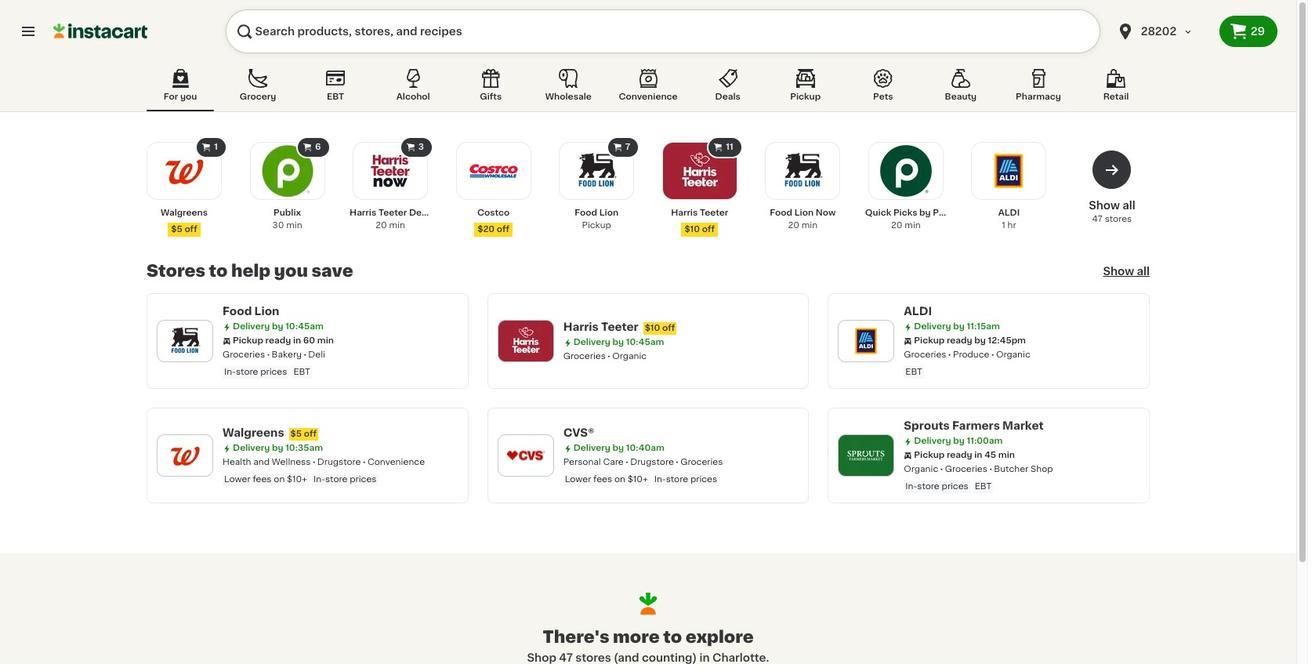 Task type: vqa. For each thing, say whether or not it's contained in the screenshot.


Task type: describe. For each thing, give the bounding box(es) containing it.
food lion now 20 min
[[770, 209, 836, 230]]

on for and
[[274, 475, 285, 484]]

wholesale button
[[535, 66, 603, 111]]

for
[[164, 93, 178, 101]]

sprouts farmers market
[[904, 420, 1044, 431]]

personal
[[564, 458, 601, 467]]

delivery for food lion logo
[[233, 322, 270, 331]]

for you
[[164, 93, 197, 101]]

in inside there's more to explore shop 47 stores (and counting) in charlotte.
[[700, 653, 710, 664]]

harris teeter delivery now 20 min
[[350, 209, 468, 230]]

wholesale
[[546, 93, 592, 101]]

publix inside publix 30 min
[[274, 209, 301, 217]]

grocery
[[240, 93, 276, 101]]

pets
[[874, 93, 894, 101]]

food for food lion now 20 min
[[770, 209, 793, 217]]

pickup button
[[772, 66, 840, 111]]

bakery
[[272, 351, 302, 359]]

grocery button
[[224, 66, 292, 111]]

farmers
[[953, 420, 1001, 431]]

help
[[231, 263, 271, 279]]

6
[[315, 143, 321, 151]]

pets button
[[850, 66, 917, 111]]

show all button
[[1104, 263, 1150, 279]]

convenience button
[[613, 66, 684, 111]]

(and
[[614, 653, 640, 664]]

deals button
[[695, 66, 762, 111]]

45
[[985, 451, 997, 460]]

save
[[312, 263, 353, 279]]

Search field
[[226, 9, 1101, 53]]

10:45am for pickup ready in 60 min
[[286, 322, 324, 331]]

harris for harris teeter
[[671, 209, 698, 217]]

delivery by 11:00am
[[915, 437, 1003, 445]]

groceries produce organic
[[904, 351, 1031, 359]]

lower for personal
[[565, 475, 592, 484]]

food lion logo image
[[165, 321, 205, 362]]

delivery by 10:45am for pickup ready in 60 min
[[233, 322, 324, 331]]

costco
[[478, 209, 510, 217]]

aldi logo image
[[846, 321, 887, 362]]

shop inside the stores to help you save tab panel
[[1031, 465, 1054, 474]]

produce
[[954, 351, 990, 359]]

ebt down deli
[[294, 368, 310, 376]]

1 horizontal spatial teeter
[[601, 322, 639, 333]]

walgreens image
[[158, 144, 211, 198]]

pharmacy
[[1016, 93, 1062, 101]]

cvs®
[[564, 427, 595, 438]]

to inside tab panel
[[209, 263, 228, 279]]

stores to help you save
[[147, 263, 353, 279]]

deli
[[308, 351, 325, 359]]

30
[[273, 221, 284, 230]]

lower fees on $10+ in-store prices for wellness
[[224, 475, 377, 484]]

groceries for groceries bakery deli
[[223, 351, 265, 359]]

fees for and
[[253, 475, 272, 484]]

shop inside there's more to explore shop 47 stores (and counting) in charlotte.
[[527, 653, 557, 664]]

beauty button
[[928, 66, 995, 111]]

by down 11:15am
[[975, 336, 986, 345]]

pharmacy button
[[1005, 66, 1073, 111]]

food lion image
[[570, 144, 624, 198]]

store down the health and wellness drugstore convenience
[[325, 475, 348, 484]]

hr
[[1008, 221, 1017, 230]]

deals
[[716, 93, 741, 101]]

0 vertical spatial walgreens $5 off
[[161, 209, 208, 234]]

show all 47 stores
[[1089, 200, 1136, 223]]

groceries for groceries produce organic
[[904, 351, 947, 359]]

charlotte.
[[713, 653, 770, 664]]

now inside food lion now 20 min
[[816, 209, 836, 217]]

aldi for aldi
[[904, 306, 933, 317]]

quick picks by publix image
[[880, 144, 933, 198]]

teeter for harris teeter
[[700, 209, 729, 217]]

sprouts farmers market logo image
[[846, 435, 887, 476]]

stores inside there's more to explore shop 47 stores (and counting) in charlotte.
[[576, 653, 611, 664]]

health and wellness drugstore convenience
[[223, 458, 425, 467]]

all for show all
[[1138, 266, 1150, 277]]

0 horizontal spatial 1
[[214, 143, 218, 151]]

you inside tab panel
[[274, 263, 308, 279]]

and
[[254, 458, 270, 467]]

delivery by 10:40am
[[574, 444, 665, 452]]

stores inside show all 47 stores
[[1105, 215, 1133, 223]]

min inside harris teeter delivery now 20 min
[[389, 221, 405, 230]]

convenience inside the stores to help you save tab panel
[[368, 458, 425, 467]]

lion for food lion now 20 min
[[795, 209, 814, 217]]

alcohol button
[[380, 66, 447, 111]]

0 vertical spatial harris teeter $10 off
[[671, 209, 729, 234]]

min right 60
[[317, 336, 334, 345]]

food lion
[[223, 306, 280, 317]]

pickup ready by 12:45pm
[[915, 336, 1026, 345]]

groceries for groceries organic
[[564, 352, 606, 361]]

0 horizontal spatial $5
[[171, 225, 183, 234]]

explore
[[686, 629, 754, 646]]

wellness
[[272, 458, 311, 467]]

prices down "personal care drugstore groceries"
[[691, 475, 718, 484]]

pickup for food lion
[[233, 336, 263, 345]]

there's
[[543, 629, 610, 646]]

food lion now image
[[777, 144, 830, 198]]

by for the walgreens logo
[[272, 444, 283, 452]]

organic groceries butcher shop
[[904, 465, 1054, 474]]

convenience inside 'button'
[[619, 93, 678, 101]]

stores to help you save tab panel
[[139, 136, 1158, 503]]

2 horizontal spatial organic
[[997, 351, 1031, 359]]

counting)
[[642, 653, 697, 664]]

ready for food lion
[[266, 336, 291, 345]]

show for show all
[[1104, 266, 1135, 277]]

28202 button
[[1116, 9, 1211, 53]]

more
[[613, 629, 660, 646]]

11:00am
[[967, 437, 1003, 445]]

min inside publix 30 min
[[286, 221, 302, 230]]

delivery by 10:35am
[[233, 444, 323, 452]]

market
[[1003, 420, 1044, 431]]

1 vertical spatial harris teeter $10 off
[[564, 322, 675, 333]]

personal care drugstore groceries
[[564, 458, 723, 467]]

sprouts
[[904, 420, 950, 431]]

publix inside quick picks by publix 20 min
[[933, 209, 961, 217]]

prices down organic groceries butcher shop at bottom
[[942, 482, 969, 491]]

show for show all 47 stores
[[1089, 200, 1121, 211]]

by for sprouts farmers market logo
[[954, 437, 965, 445]]

harris teeter logo image
[[506, 321, 546, 362]]

by for cvs® logo
[[613, 444, 624, 452]]

health
[[223, 458, 251, 467]]

ready for sprouts farmers market
[[947, 451, 973, 460]]

pickup ready in 45 min
[[915, 451, 1016, 460]]

food for food lion
[[223, 306, 252, 317]]

20 inside food lion now 20 min
[[788, 221, 800, 230]]

20 for harris
[[376, 221, 387, 230]]

lower fees on $10+ in-store prices for drugstore
[[565, 475, 718, 484]]

pickup for sprouts farmers market
[[915, 451, 945, 460]]



Task type: locate. For each thing, give the bounding box(es) containing it.
0 horizontal spatial walgreens
[[161, 209, 208, 217]]

ebt up sprouts
[[906, 368, 923, 376]]

food down stores to help you save
[[223, 306, 252, 317]]

60
[[303, 336, 315, 345]]

0 horizontal spatial fees
[[253, 475, 272, 484]]

shop categories tab list
[[147, 66, 1150, 111]]

pickup down food lion 'image'
[[582, 221, 612, 230]]

10:35am
[[286, 444, 323, 452]]

20 down food lion now image
[[788, 221, 800, 230]]

harris teeter $10 off up groceries organic
[[564, 322, 675, 333]]

publix up 30 at the left top of page
[[274, 209, 301, 217]]

1 vertical spatial to
[[664, 629, 682, 646]]

28202
[[1142, 26, 1177, 37]]

0 horizontal spatial 10:45am
[[286, 322, 324, 331]]

lower fees on $10+ in-store prices down wellness
[[224, 475, 377, 484]]

groceries organic
[[564, 352, 647, 361]]

ready
[[266, 336, 291, 345], [947, 336, 973, 345], [947, 451, 973, 460]]

min down harris teeter delivery now 'image'
[[389, 221, 405, 230]]

20 for quick
[[892, 221, 903, 230]]

delivery up pickup ready by 12:45pm
[[915, 322, 952, 331]]

1 lower from the left
[[224, 475, 251, 484]]

20 down picks
[[892, 221, 903, 230]]

min inside quick picks by publix 20 min
[[905, 221, 921, 230]]

10:45am
[[286, 322, 324, 331], [626, 338, 665, 347]]

3 20 from the left
[[892, 221, 903, 230]]

7
[[626, 143, 631, 151]]

by up care
[[613, 444, 624, 452]]

aldi for aldi 1 hr
[[999, 209, 1020, 217]]

harris inside harris teeter delivery now 20 min
[[350, 209, 377, 217]]

0 vertical spatial walgreens
[[161, 209, 208, 217]]

quick picks by publix 20 min
[[866, 209, 961, 230]]

12:45pm
[[988, 336, 1026, 345]]

food lion pickup
[[575, 209, 619, 230]]

pickup down sprouts
[[915, 451, 945, 460]]

$10+ down "personal care drugstore groceries"
[[628, 475, 648, 484]]

1 horizontal spatial $5
[[291, 430, 302, 438]]

in down explore at the bottom right of the page
[[700, 653, 710, 664]]

walgreens down walgreens image at the left of page
[[161, 209, 208, 217]]

ready down delivery by 11:00am
[[947, 451, 973, 460]]

lower for health
[[224, 475, 251, 484]]

1 vertical spatial stores
[[576, 653, 611, 664]]

0 vertical spatial 10:45am
[[286, 322, 324, 331]]

2 horizontal spatial 20
[[892, 221, 903, 230]]

food inside the food lion pickup
[[575, 209, 598, 217]]

show down show all 47 stores
[[1104, 266, 1135, 277]]

1 vertical spatial walgreens $5 off
[[223, 427, 317, 438]]

harris for harris teeter delivery now
[[350, 209, 377, 217]]

2 on from the left
[[615, 475, 626, 484]]

lion down food lion 'image'
[[600, 209, 619, 217]]

0 horizontal spatial $10+
[[287, 475, 307, 484]]

aldi 1 hr
[[999, 209, 1020, 230]]

47 inside show all 47 stores
[[1093, 215, 1103, 223]]

2 $10+ from the left
[[628, 475, 648, 484]]

2 horizontal spatial harris
[[671, 209, 698, 217]]

in-store prices ebt down organic groceries butcher shop at bottom
[[906, 482, 992, 491]]

delivery for aldi logo
[[915, 322, 952, 331]]

1 horizontal spatial on
[[615, 475, 626, 484]]

0 vertical spatial $10
[[685, 225, 700, 234]]

in
[[293, 336, 301, 345], [975, 451, 983, 460], [700, 653, 710, 664]]

0 vertical spatial 47
[[1093, 215, 1103, 223]]

ebt down organic groceries butcher shop at bottom
[[975, 482, 992, 491]]

1 horizontal spatial in-store prices ebt
[[906, 482, 992, 491]]

0 horizontal spatial now
[[448, 209, 468, 217]]

food for food lion pickup
[[575, 209, 598, 217]]

2 lower from the left
[[565, 475, 592, 484]]

1 horizontal spatial convenience
[[619, 93, 678, 101]]

1 horizontal spatial in
[[700, 653, 710, 664]]

0 vertical spatial in
[[293, 336, 301, 345]]

delivery up and
[[233, 444, 270, 452]]

47 inside there's more to explore shop 47 stores (and counting) in charlotte.
[[559, 653, 573, 664]]

delivery for cvs® logo
[[574, 444, 611, 452]]

aldi up hr
[[999, 209, 1020, 217]]

cvs® logo image
[[506, 435, 546, 476]]

1 horizontal spatial 47
[[1093, 215, 1103, 223]]

quick
[[866, 209, 892, 217]]

0 horizontal spatial in
[[293, 336, 301, 345]]

0 horizontal spatial teeter
[[379, 209, 407, 217]]

lion inside the food lion pickup
[[600, 209, 619, 217]]

retail button
[[1083, 66, 1150, 111]]

by up pickup ready in 45 min
[[954, 437, 965, 445]]

teeter for harris teeter delivery now
[[379, 209, 407, 217]]

in for lion
[[293, 336, 301, 345]]

on down wellness
[[274, 475, 285, 484]]

1 right walgreens image at the left of page
[[214, 143, 218, 151]]

store
[[236, 368, 258, 376], [325, 475, 348, 484], [666, 475, 689, 484], [918, 482, 940, 491]]

1 horizontal spatial 20
[[788, 221, 800, 230]]

1 vertical spatial convenience
[[368, 458, 425, 467]]

1 inside aldi 1 hr
[[1002, 221, 1006, 230]]

in-store prices ebt for farmers
[[906, 482, 992, 491]]

in- down groceries bakery deli at the left of page
[[224, 368, 236, 376]]

stores up show all popup button
[[1105, 215, 1133, 223]]

pickup for aldi
[[915, 336, 945, 345]]

delivery down sprouts
[[915, 437, 952, 445]]

by right picks
[[920, 209, 931, 217]]

0 horizontal spatial walgreens $5 off
[[161, 209, 208, 234]]

lower down personal
[[565, 475, 592, 484]]

in left 60
[[293, 336, 301, 345]]

1 drugstore from the left
[[317, 458, 361, 467]]

$5 up 10:35am
[[291, 430, 302, 438]]

1 horizontal spatial 10:45am
[[626, 338, 665, 347]]

on for care
[[615, 475, 626, 484]]

$10+ for drugstore
[[628, 475, 648, 484]]

lion down food lion now image
[[795, 209, 814, 217]]

0 vertical spatial in-store prices ebt
[[224, 368, 310, 376]]

1 horizontal spatial 1
[[1002, 221, 1006, 230]]

delivery by 10:45am for organic
[[574, 338, 665, 347]]

1 horizontal spatial fees
[[594, 475, 613, 484]]

1 horizontal spatial lower fees on $10+ in-store prices
[[565, 475, 718, 484]]

0 horizontal spatial organic
[[613, 352, 647, 361]]

2 publix from the left
[[933, 209, 961, 217]]

1 horizontal spatial delivery by 10:45am
[[574, 338, 665, 347]]

drugstore
[[317, 458, 361, 467], [631, 458, 674, 467]]

fees
[[253, 475, 272, 484], [594, 475, 613, 484]]

lower
[[224, 475, 251, 484], [565, 475, 592, 484]]

min
[[286, 221, 302, 230], [389, 221, 405, 230], [802, 221, 818, 230], [905, 221, 921, 230], [317, 336, 334, 345], [999, 451, 1016, 460]]

lion for food lion pickup
[[600, 209, 619, 217]]

0 horizontal spatial publix
[[274, 209, 301, 217]]

harris up groceries organic
[[564, 322, 599, 333]]

2 horizontal spatial lion
[[795, 209, 814, 217]]

0 horizontal spatial 20
[[376, 221, 387, 230]]

aldi image
[[983, 144, 1036, 198]]

1 horizontal spatial publix
[[933, 209, 961, 217]]

1 horizontal spatial aldi
[[999, 209, 1020, 217]]

1 horizontal spatial walgreens
[[223, 427, 284, 438]]

walgreens up the delivery by 10:35am
[[223, 427, 284, 438]]

1 fees from the left
[[253, 475, 272, 484]]

29 button
[[1220, 16, 1278, 47]]

0 vertical spatial 1
[[214, 143, 218, 151]]

harris teeter $10 off down harris teeter image
[[671, 209, 729, 234]]

1 horizontal spatial organic
[[904, 465, 939, 474]]

retail
[[1104, 93, 1130, 101]]

1 $10+ from the left
[[287, 475, 307, 484]]

in-store prices ebt down groceries bakery deli at the left of page
[[224, 368, 310, 376]]

11:15am
[[967, 322, 1001, 331]]

0 horizontal spatial aldi
[[904, 306, 933, 317]]

delivery for harris teeter logo
[[574, 338, 611, 347]]

ready for aldi
[[947, 336, 973, 345]]

shop
[[1031, 465, 1054, 474], [527, 653, 557, 664]]

drugstore down 10:40am
[[631, 458, 674, 467]]

1 horizontal spatial now
[[816, 209, 836, 217]]

in-store prices ebt for lion
[[224, 368, 310, 376]]

11
[[726, 143, 734, 151]]

by up pickup ready by 12:45pm
[[954, 322, 965, 331]]

0 horizontal spatial 47
[[559, 653, 573, 664]]

delivery
[[409, 209, 446, 217], [233, 322, 270, 331], [915, 322, 952, 331], [574, 338, 611, 347], [915, 437, 952, 445], [233, 444, 270, 452], [574, 444, 611, 452]]

alcohol
[[397, 93, 430, 101]]

teeter inside harris teeter delivery now 20 min
[[379, 209, 407, 217]]

delivery by 10:45am up groceries organic
[[574, 338, 665, 347]]

publix 30 min
[[273, 209, 302, 230]]

min up butcher
[[999, 451, 1016, 460]]

1 horizontal spatial $10+
[[628, 475, 648, 484]]

None search field
[[226, 9, 1101, 53]]

$5
[[171, 225, 183, 234], [291, 430, 302, 438]]

delivery down food lion
[[233, 322, 270, 331]]

2 now from the left
[[816, 209, 836, 217]]

0 horizontal spatial food
[[223, 306, 252, 317]]

1 vertical spatial you
[[274, 263, 308, 279]]

1 horizontal spatial walgreens $5 off
[[223, 427, 317, 438]]

0 horizontal spatial lion
[[255, 306, 280, 317]]

1 vertical spatial 47
[[559, 653, 573, 664]]

store down "personal care drugstore groceries"
[[666, 475, 689, 484]]

1 publix from the left
[[274, 209, 301, 217]]

ebt
[[327, 93, 344, 101], [294, 368, 310, 376], [906, 368, 923, 376], [975, 482, 992, 491]]

2 horizontal spatial food
[[770, 209, 793, 217]]

now down food lion now image
[[816, 209, 836, 217]]

0 vertical spatial convenience
[[619, 93, 678, 101]]

$10+ for wellness
[[287, 475, 307, 484]]

0 horizontal spatial on
[[274, 475, 285, 484]]

all inside show all 47 stores
[[1123, 200, 1136, 211]]

1 on from the left
[[274, 475, 285, 484]]

lion for food lion
[[255, 306, 280, 317]]

1 horizontal spatial drugstore
[[631, 458, 674, 467]]

20 inside quick picks by publix 20 min
[[892, 221, 903, 230]]

0 horizontal spatial delivery by 10:45am
[[233, 322, 324, 331]]

min down picks
[[905, 221, 921, 230]]

pickup ready in 60 min
[[233, 336, 334, 345]]

$20
[[478, 225, 495, 234]]

1 vertical spatial show
[[1104, 266, 1135, 277]]

show all
[[1104, 266, 1150, 277]]

delivery up groceries organic
[[574, 338, 611, 347]]

1 vertical spatial delivery by 10:45am
[[574, 338, 665, 347]]

walgreens $5 off
[[161, 209, 208, 234], [223, 427, 317, 438]]

29
[[1251, 26, 1266, 37]]

47
[[1093, 215, 1103, 223], [559, 653, 573, 664]]

there's more to explore shop 47 stores (and counting) in charlotte.
[[527, 629, 770, 664]]

10:45am for organic
[[626, 338, 665, 347]]

1 vertical spatial aldi
[[904, 306, 933, 317]]

publix
[[274, 209, 301, 217], [933, 209, 961, 217]]

0 horizontal spatial all
[[1123, 200, 1136, 211]]

0 horizontal spatial drugstore
[[317, 458, 361, 467]]

teeter down harris teeter image
[[700, 209, 729, 217]]

1 horizontal spatial stores
[[1105, 215, 1133, 223]]

0 horizontal spatial to
[[209, 263, 228, 279]]

pickup up groceries bakery deli at the left of page
[[233, 336, 263, 345]]

delivery by 10:45am
[[233, 322, 324, 331], [574, 338, 665, 347]]

1 lower fees on $10+ in-store prices from the left
[[224, 475, 377, 484]]

by for food lion logo
[[272, 322, 283, 331]]

walgreens logo image
[[165, 435, 205, 476]]

organic
[[997, 351, 1031, 359], [613, 352, 647, 361], [904, 465, 939, 474]]

stores
[[1105, 215, 1133, 223], [576, 653, 611, 664]]

by inside quick picks by publix 20 min
[[920, 209, 931, 217]]

delivery for the walgreens logo
[[233, 444, 270, 452]]

stores down there's
[[576, 653, 611, 664]]

2 vertical spatial in
[[700, 653, 710, 664]]

min down food lion now image
[[802, 221, 818, 230]]

0 horizontal spatial convenience
[[368, 458, 425, 467]]

$10
[[685, 225, 700, 234], [645, 324, 661, 333]]

delivery down harris teeter delivery now 'image'
[[409, 209, 446, 217]]

in for farmers
[[975, 451, 983, 460]]

delivery up personal
[[574, 444, 611, 452]]

1 20 from the left
[[376, 221, 387, 230]]

28202 button
[[1107, 9, 1220, 53]]

by up pickup ready in 60 min
[[272, 322, 283, 331]]

gifts button
[[457, 66, 525, 111]]

picks
[[894, 209, 918, 217]]

to up counting)
[[664, 629, 682, 646]]

publix image
[[261, 144, 314, 198]]

1 vertical spatial in
[[975, 451, 983, 460]]

1 vertical spatial 10:45am
[[626, 338, 665, 347]]

teeter up groceries organic
[[601, 322, 639, 333]]

lower down "health"
[[224, 475, 251, 484]]

0 horizontal spatial lower fees on $10+ in-store prices
[[224, 475, 377, 484]]

in- down the health and wellness drugstore convenience
[[314, 475, 325, 484]]

by for harris teeter logo
[[613, 338, 624, 347]]

drugstore down 10:35am
[[317, 458, 361, 467]]

0 horizontal spatial shop
[[527, 653, 557, 664]]

show inside popup button
[[1104, 266, 1135, 277]]

walgreens $5 off down walgreens image at the left of page
[[161, 209, 208, 234]]

20 inside harris teeter delivery now 20 min
[[376, 221, 387, 230]]

gifts
[[480, 93, 502, 101]]

show up show all popup button
[[1089, 200, 1121, 211]]

by
[[920, 209, 931, 217], [272, 322, 283, 331], [954, 322, 965, 331], [975, 336, 986, 345], [613, 338, 624, 347], [954, 437, 965, 445], [272, 444, 283, 452], [613, 444, 624, 452]]

butcher
[[995, 465, 1029, 474]]

food
[[575, 209, 598, 217], [770, 209, 793, 217], [223, 306, 252, 317]]

ebt left the alcohol
[[327, 93, 344, 101]]

prices
[[261, 368, 287, 376], [350, 475, 377, 484], [691, 475, 718, 484], [942, 482, 969, 491]]

0 vertical spatial to
[[209, 263, 228, 279]]

off
[[185, 225, 197, 234], [497, 225, 510, 234], [702, 225, 715, 234], [663, 324, 675, 333], [304, 430, 317, 438]]

shop down there's
[[527, 653, 557, 664]]

1 vertical spatial shop
[[527, 653, 557, 664]]

1 vertical spatial in-store prices ebt
[[906, 482, 992, 491]]

in- down "personal care drugstore groceries"
[[655, 475, 666, 484]]

0 vertical spatial shop
[[1031, 465, 1054, 474]]

2 horizontal spatial teeter
[[700, 209, 729, 217]]

all inside popup button
[[1138, 266, 1150, 277]]

all
[[1123, 200, 1136, 211], [1138, 266, 1150, 277]]

costco $20 off
[[478, 209, 510, 234]]

delivery for sprouts farmers market logo
[[915, 437, 952, 445]]

ready down delivery by 11:15am
[[947, 336, 973, 345]]

1 vertical spatial all
[[1138, 266, 1150, 277]]

harris down harris teeter image
[[671, 209, 698, 217]]

1 vertical spatial walgreens
[[223, 427, 284, 438]]

0 vertical spatial aldi
[[999, 209, 1020, 217]]

lion up pickup ready in 60 min
[[255, 306, 280, 317]]

in-store prices ebt
[[224, 368, 310, 376], [906, 482, 992, 491]]

1 left hr
[[1002, 221, 1006, 230]]

in- down pickup ready in 45 min
[[906, 482, 918, 491]]

pickup down delivery by 11:15am
[[915, 336, 945, 345]]

by for aldi logo
[[954, 322, 965, 331]]

groceries bakery deli
[[223, 351, 325, 359]]

food down food lion now image
[[770, 209, 793, 217]]

0 horizontal spatial you
[[180, 93, 197, 101]]

aldi up delivery by 11:15am
[[904, 306, 933, 317]]

1 vertical spatial $10
[[645, 324, 661, 333]]

0 vertical spatial $5
[[171, 225, 183, 234]]

publix right picks
[[933, 209, 961, 217]]

delivery inside harris teeter delivery now 20 min
[[409, 209, 446, 217]]

delivery by 11:15am
[[915, 322, 1001, 331]]

pickup inside pickup button
[[791, 93, 821, 101]]

1 horizontal spatial harris
[[564, 322, 599, 333]]

all for show all 47 stores
[[1123, 200, 1136, 211]]

ebt inside button
[[327, 93, 344, 101]]

show
[[1089, 200, 1121, 211], [1104, 266, 1135, 277]]

1 horizontal spatial lion
[[600, 209, 619, 217]]

1
[[214, 143, 218, 151], [1002, 221, 1006, 230]]

harris teeter image
[[673, 144, 727, 198]]

0 vertical spatial stores
[[1105, 215, 1133, 223]]

by up groceries organic
[[613, 338, 624, 347]]

20
[[376, 221, 387, 230], [788, 221, 800, 230], [892, 221, 903, 230]]

on down care
[[615, 475, 626, 484]]

10:45am up groceries organic
[[626, 338, 665, 347]]

lion inside food lion now 20 min
[[795, 209, 814, 217]]

0 vertical spatial delivery by 10:45am
[[233, 322, 324, 331]]

$10+
[[287, 475, 307, 484], [628, 475, 648, 484]]

3
[[419, 143, 424, 151]]

0 vertical spatial you
[[180, 93, 197, 101]]

you right for
[[180, 93, 197, 101]]

10:45am up 60
[[286, 322, 324, 331]]

store down pickup ready in 45 min
[[918, 482, 940, 491]]

2 lower fees on $10+ in-store prices from the left
[[565, 475, 718, 484]]

prices down the health and wellness drugstore convenience
[[350, 475, 377, 484]]

$10+ down wellness
[[287, 475, 307, 484]]

0 horizontal spatial $10
[[645, 324, 661, 333]]

for you button
[[147, 66, 214, 111]]

beauty
[[945, 93, 977, 101]]

care
[[603, 458, 624, 467]]

0 horizontal spatial stores
[[576, 653, 611, 664]]

in left 45
[[975, 451, 983, 460]]

walgreens
[[161, 209, 208, 217], [223, 427, 284, 438]]

teeter down harris teeter delivery now 'image'
[[379, 209, 407, 217]]

1 horizontal spatial $10
[[685, 225, 700, 234]]

to inside there's more to explore shop 47 stores (and counting) in charlotte.
[[664, 629, 682, 646]]

20 down harris teeter delivery now 'image'
[[376, 221, 387, 230]]

1 vertical spatial 1
[[1002, 221, 1006, 230]]

now
[[448, 209, 468, 217], [816, 209, 836, 217]]

ready up groceries bakery deli at the left of page
[[266, 336, 291, 345]]

costco image
[[467, 144, 520, 198]]

food inside food lion now 20 min
[[770, 209, 793, 217]]

delivery by 10:45am up pickup ready in 60 min
[[233, 322, 324, 331]]

fees for care
[[594, 475, 613, 484]]

you inside button
[[180, 93, 197, 101]]

walgreens $5 off up the delivery by 10:35am
[[223, 427, 317, 438]]

food down food lion 'image'
[[575, 209, 598, 217]]

prices down groceries bakery deli at the left of page
[[261, 368, 287, 376]]

fees down and
[[253, 475, 272, 484]]

10:40am
[[626, 444, 665, 452]]

2 20 from the left
[[788, 221, 800, 230]]

pickup inside the food lion pickup
[[582, 221, 612, 230]]

lion
[[600, 209, 619, 217], [795, 209, 814, 217], [255, 306, 280, 317]]

1 horizontal spatial to
[[664, 629, 682, 646]]

ebt button
[[302, 66, 369, 111]]

1 horizontal spatial all
[[1138, 266, 1150, 277]]

show inside show all 47 stores
[[1089, 200, 1121, 211]]

0 horizontal spatial in-store prices ebt
[[224, 368, 310, 376]]

1 now from the left
[[448, 209, 468, 217]]

harris teeter delivery now image
[[364, 144, 417, 198]]

instacart image
[[53, 22, 147, 41]]

off inside costco $20 off
[[497, 225, 510, 234]]

now inside harris teeter delivery now 20 min
[[448, 209, 468, 217]]

0 vertical spatial all
[[1123, 200, 1136, 211]]

to left help
[[209, 263, 228, 279]]

$10 up groceries organic
[[645, 324, 661, 333]]

stores
[[147, 263, 205, 279]]

store down groceries bakery deli at the left of page
[[236, 368, 258, 376]]

min inside food lion now 20 min
[[802, 221, 818, 230]]

2 fees from the left
[[594, 475, 613, 484]]

lower fees on $10+ in-store prices
[[224, 475, 377, 484], [565, 475, 718, 484]]

now left costco
[[448, 209, 468, 217]]

0 horizontal spatial harris
[[350, 209, 377, 217]]

1 horizontal spatial you
[[274, 263, 308, 279]]

2 drugstore from the left
[[631, 458, 674, 467]]

you
[[180, 93, 197, 101], [274, 263, 308, 279]]

shop right butcher
[[1031, 465, 1054, 474]]



